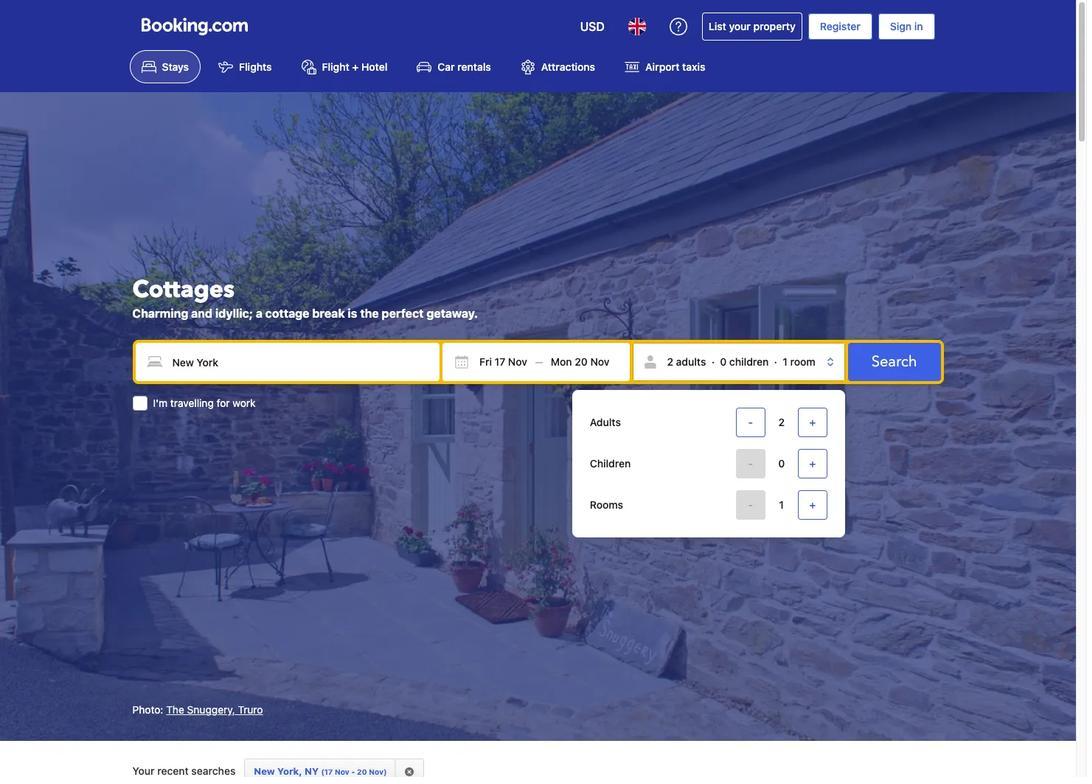 Task type: locate. For each thing, give the bounding box(es) containing it.
svg image left fri
[[454, 355, 469, 370]]

2 - button from the top
[[736, 449, 765, 479]]

idyllic;
[[215, 307, 253, 320]]

(17
[[321, 768, 333, 777]]

1 - button from the top
[[736, 408, 765, 438]]

1 vertical spatial 0
[[778, 458, 785, 470]]

sign
[[890, 20, 912, 32]]

svg image
[[454, 355, 469, 370], [551, 355, 566, 370]]

2
[[667, 356, 673, 368], [779, 416, 785, 429]]

children
[[590, 458, 631, 470]]

1 horizontal spatial svg image
[[551, 355, 566, 370]]

sign in link
[[878, 13, 935, 40]]

car rentals link
[[405, 50, 503, 84]]

svg image right fri 17 nov
[[551, 355, 566, 370]]

nov right mon
[[590, 356, 610, 368]]

1 horizontal spatial ·
[[774, 356, 777, 368]]

rentals
[[458, 61, 491, 73]]

1 horizontal spatial 2
[[779, 416, 785, 429]]

flight
[[322, 61, 349, 73]]

taxis
[[682, 61, 705, 73]]

·
[[712, 356, 715, 368], [774, 356, 777, 368]]

flights
[[239, 61, 272, 73]]

3 - button from the top
[[736, 491, 765, 520]]

2 + button from the top
[[798, 449, 827, 479]]

photo: the snuggery, truro
[[132, 704, 263, 716]]

1 vertical spatial 20
[[357, 768, 367, 777]]

nov
[[508, 356, 527, 368], [590, 356, 610, 368], [335, 768, 349, 777]]

20
[[575, 356, 588, 368], [357, 768, 367, 777]]

1 vertical spatial 2
[[779, 416, 785, 429]]

charming
[[132, 307, 188, 320]]

1 svg image from the left
[[454, 355, 469, 370]]

+ button for 2
[[798, 408, 827, 438]]

0 horizontal spatial ·
[[712, 356, 715, 368]]

1
[[783, 356, 788, 368], [779, 499, 784, 511]]

search button
[[848, 343, 941, 382]]

usd
[[580, 20, 605, 33]]

20 left "nov)" on the left of page
[[357, 768, 367, 777]]

flight + hotel
[[322, 61, 388, 73]]

1 horizontal spatial 0
[[778, 458, 785, 470]]

nov right 17
[[508, 356, 527, 368]]

register link
[[808, 13, 872, 40]]

a
[[256, 307, 263, 320]]

2 vertical spatial + button
[[798, 491, 827, 520]]

search
[[872, 352, 917, 372]]

2 vertical spatial - button
[[736, 491, 765, 520]]

svg image for mon
[[551, 355, 566, 370]]

(17 nov - 20 nov)
[[321, 768, 387, 777]]

1 + button from the top
[[798, 408, 827, 438]]

0 vertical spatial 2
[[667, 356, 673, 368]]

register
[[820, 20, 861, 32]]

in
[[914, 20, 923, 32]]

usd button
[[571, 9, 614, 44]]

nov right (17 at the bottom left of page
[[335, 768, 349, 777]]

photo:
[[132, 704, 163, 716]]

children
[[729, 356, 769, 368]]

- for 1
[[748, 499, 753, 511]]

2 left adults
[[667, 356, 673, 368]]

0 horizontal spatial svg image
[[454, 355, 469, 370]]

cottages charming and idyllic; a cottage break is the perfect getaway.
[[132, 274, 478, 320]]

2 down 2 adults · 0 children · 1 room
[[779, 416, 785, 429]]

your
[[729, 20, 751, 32]]

the
[[360, 307, 379, 320]]

+ button
[[798, 408, 827, 438], [798, 449, 827, 479], [798, 491, 827, 520]]

0 horizontal spatial 20
[[357, 768, 367, 777]]

2 · from the left
[[774, 356, 777, 368]]

1 vertical spatial - button
[[736, 449, 765, 479]]

1 horizontal spatial nov
[[508, 356, 527, 368]]

2 horizontal spatial nov
[[590, 356, 610, 368]]

cottages
[[132, 274, 235, 306]]

0 vertical spatial - button
[[736, 408, 765, 438]]

1 vertical spatial + button
[[798, 449, 827, 479]]

car
[[438, 61, 455, 73]]

the snuggery, truro link
[[166, 704, 263, 716]]

rooms
[[590, 499, 623, 511]]

20 right mon
[[575, 356, 588, 368]]

1 · from the left
[[712, 356, 715, 368]]

0 horizontal spatial nov
[[335, 768, 349, 777]]

hotel
[[361, 61, 388, 73]]

(17 nov - 20 nov) link
[[244, 759, 396, 777]]

list your property link
[[702, 13, 802, 41]]

3 + button from the top
[[798, 491, 827, 520]]

- button
[[736, 408, 765, 438], [736, 449, 765, 479], [736, 491, 765, 520]]

attractions
[[541, 61, 595, 73]]

-
[[748, 416, 753, 429], [748, 458, 753, 470], [748, 499, 753, 511], [351, 768, 355, 777]]

travelling
[[170, 397, 214, 410]]

0
[[720, 356, 727, 368], [778, 458, 785, 470]]

· right children
[[774, 356, 777, 368]]

20 inside (17 nov - 20 nov) link
[[357, 768, 367, 777]]

0 vertical spatial + button
[[798, 408, 827, 438]]

1 horizontal spatial 20
[[575, 356, 588, 368]]

2 svg image from the left
[[551, 355, 566, 370]]

+
[[352, 61, 359, 73], [809, 416, 816, 429], [809, 458, 816, 470], [809, 499, 816, 511]]

0 vertical spatial 20
[[575, 356, 588, 368]]

stays
[[162, 61, 189, 73]]

- for 2
[[748, 416, 753, 429]]

i'm
[[153, 397, 168, 410]]

0 horizontal spatial 2
[[667, 356, 673, 368]]

· right adults
[[712, 356, 715, 368]]

nov for mon 20 nov
[[590, 356, 610, 368]]

nov)
[[369, 768, 387, 777]]

1 vertical spatial 1
[[779, 499, 784, 511]]

snuggery,
[[187, 704, 235, 716]]

+ for adults
[[809, 416, 816, 429]]

fri
[[479, 356, 492, 368]]

the
[[166, 704, 184, 716]]

0 horizontal spatial 0
[[720, 356, 727, 368]]

i'm travelling for work
[[153, 397, 256, 410]]

None search field
[[132, 340, 944, 538]]



Task type: describe. For each thing, give the bounding box(es) containing it.
perfect
[[382, 307, 424, 320]]

getaway.
[[427, 307, 478, 320]]

2 for 2 adults · 0 children · 1 room
[[667, 356, 673, 368]]

- for 0
[[748, 458, 753, 470]]

2 adults · 0 children · 1 room
[[667, 356, 816, 368]]

list your property
[[709, 20, 796, 32]]

- button for 1
[[736, 491, 765, 520]]

new york,&nbsp;ny
 - remove this item from your recent searches image
[[404, 767, 415, 777]]

airport taxis link
[[613, 50, 717, 84]]

work
[[233, 397, 256, 410]]

- button for 0
[[736, 449, 765, 479]]

for
[[217, 397, 230, 410]]

airport
[[645, 61, 680, 73]]

svg image for fri
[[454, 355, 469, 370]]

attractions link
[[509, 50, 607, 84]]

none search field containing search
[[132, 340, 944, 538]]

property
[[754, 20, 796, 32]]

adults
[[676, 356, 706, 368]]

break
[[312, 307, 345, 320]]

0 vertical spatial 1
[[783, 356, 788, 368]]

airport taxis
[[645, 61, 705, 73]]

flight + hotel link
[[290, 50, 399, 84]]

sign in
[[890, 20, 923, 32]]

2 for 2
[[779, 416, 785, 429]]

and
[[191, 307, 213, 320]]

stays link
[[129, 50, 201, 84]]

is
[[348, 307, 357, 320]]

cottage
[[265, 307, 309, 320]]

+ button for 1
[[798, 491, 827, 520]]

room
[[790, 356, 816, 368]]

mon 20 nov
[[551, 356, 610, 368]]

+ button for 0
[[798, 449, 827, 479]]

17
[[495, 356, 505, 368]]

mon
[[551, 356, 572, 368]]

list
[[709, 20, 726, 32]]

truro
[[238, 704, 263, 716]]

+ for rooms
[[809, 499, 816, 511]]

Please type your destination search field
[[135, 343, 440, 382]]

booking.com online hotel reservations image
[[141, 18, 247, 35]]

fri 17 nov
[[479, 356, 527, 368]]

nov for fri 17 nov
[[508, 356, 527, 368]]

+ for children
[[809, 458, 816, 470]]

adults
[[590, 416, 621, 429]]

nov inside (17 nov - 20 nov) link
[[335, 768, 349, 777]]

- button for 2
[[736, 408, 765, 438]]

0 vertical spatial 0
[[720, 356, 727, 368]]

flights link
[[207, 50, 284, 84]]

car rentals
[[438, 61, 491, 73]]



Task type: vqa. For each thing, say whether or not it's contained in the screenshot.
the top SEE
no



